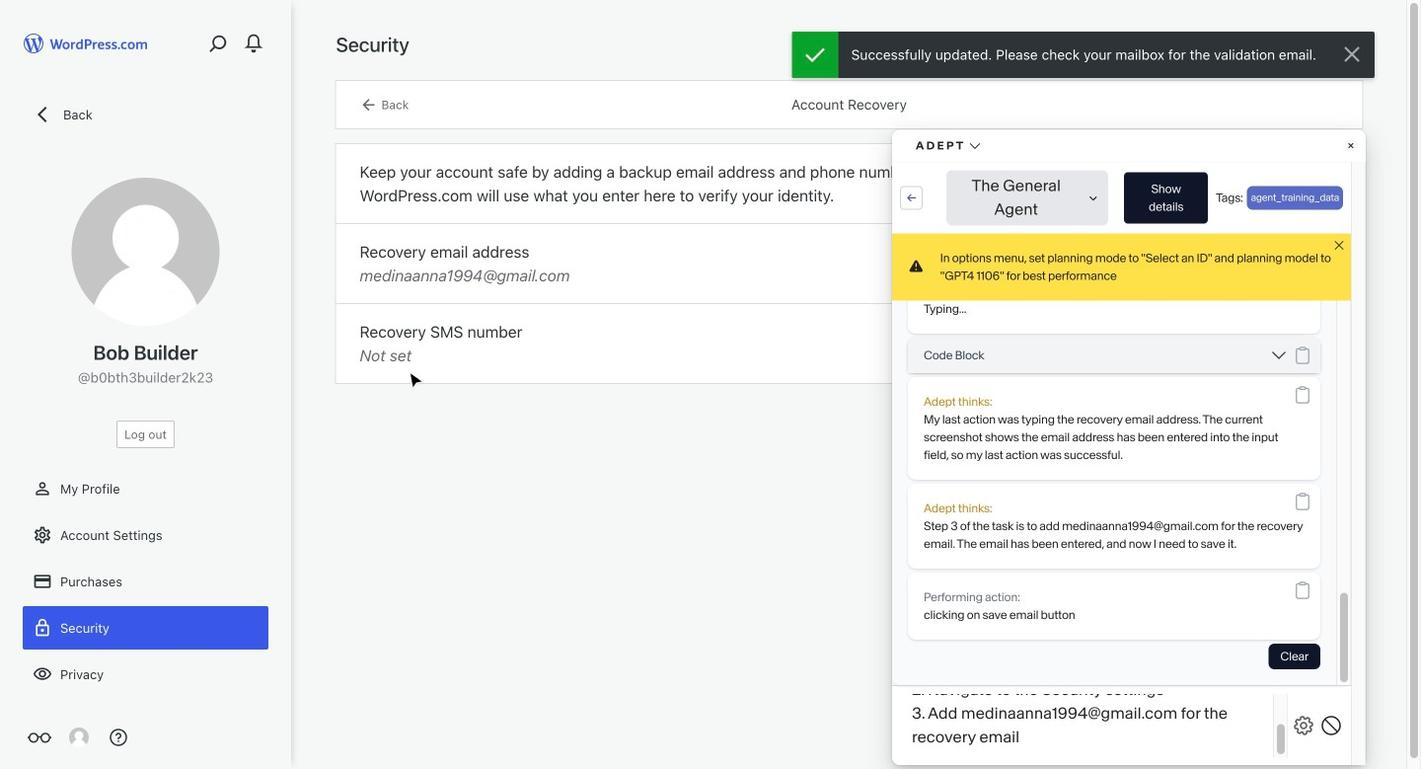 Task type: describe. For each thing, give the bounding box(es) containing it.
bob builder image
[[69, 728, 89, 747]]

person image
[[33, 479, 52, 499]]

bob builder image
[[72, 178, 220, 326]]

notice status
[[792, 32, 1375, 78]]

dismiss image
[[1341, 42, 1364, 66]]



Task type: locate. For each thing, give the bounding box(es) containing it.
main content
[[336, 32, 1363, 383]]

settings image
[[33, 525, 52, 545]]

credit_card image
[[33, 572, 52, 591]]

visibility image
[[33, 664, 52, 684]]

reader image
[[28, 726, 51, 749]]

lock image
[[33, 618, 52, 638]]



Task type: vqa. For each thing, say whether or not it's contained in the screenshot.
the topmost img
no



